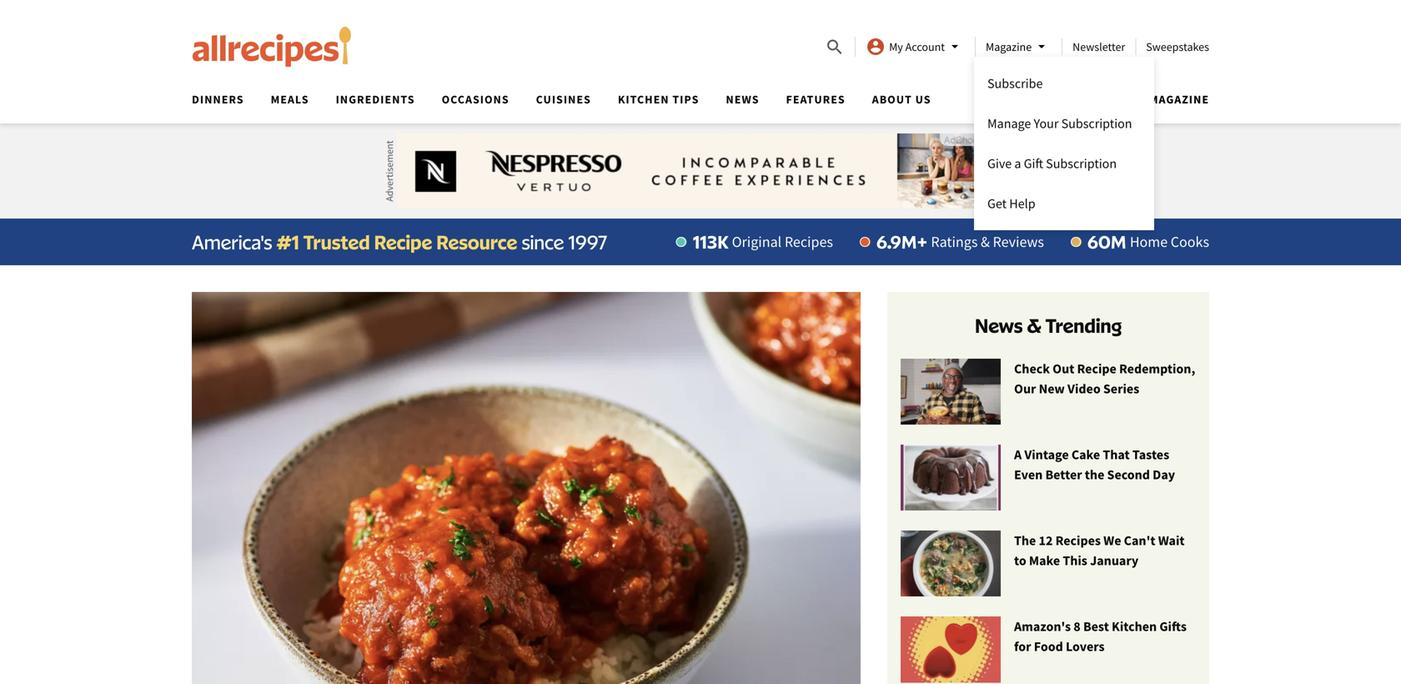 Task type: describe. For each thing, give the bounding box(es) containing it.
magazine
[[1150, 92, 1210, 107]]

1997
[[569, 230, 608, 254]]

search image
[[825, 37, 845, 57]]

news for news & trending
[[975, 313, 1023, 337]]

get the magazine
[[1097, 92, 1210, 107]]

make
[[1029, 552, 1061, 569]]

subscribe link
[[974, 63, 1155, 103]]

check out recipe redemption, our new video series link
[[901, 359, 1196, 425]]

cuisines
[[536, 92, 591, 107]]

6.9m+
[[877, 231, 928, 253]]

banner containing subscribe
[[0, 0, 1402, 230]]

recipes for 113k
[[785, 232, 833, 251]]

gifts
[[1160, 618, 1187, 635]]

113k original recipes
[[693, 231, 833, 253]]

113k
[[693, 231, 729, 253]]

redemption,
[[1120, 360, 1196, 377]]

for
[[1014, 638, 1032, 655]]

newsletter button
[[1073, 39, 1126, 54]]

meals link
[[271, 92, 309, 107]]

we
[[1104, 532, 1122, 549]]

dinners link
[[192, 92, 244, 107]]

manage your subscription
[[988, 115, 1133, 132]]

since
[[522, 230, 564, 254]]

trusted
[[304, 230, 370, 254]]

0 vertical spatial recipe
[[374, 230, 432, 254]]

12
[[1039, 532, 1053, 549]]

your
[[1034, 115, 1059, 132]]

caret_down image
[[1032, 37, 1052, 57]]

news & trending
[[975, 313, 1122, 337]]

a vintage cake that tastes even better the second day
[[1014, 446, 1176, 483]]

give a gift subscription
[[988, 155, 1117, 172]]

check out recipe redemption, our new video series
[[1014, 360, 1196, 397]]

better
[[1046, 466, 1083, 483]]

about
[[872, 92, 913, 107]]

help
[[1010, 195, 1036, 212]]

the 12 recipes we can't wait to make this january link
[[901, 531, 1196, 597]]

sweepstakes
[[1147, 39, 1210, 54]]

caret_down image
[[945, 37, 965, 57]]

america's #1 trusted recipe resource since 1997
[[192, 230, 608, 254]]

series
[[1104, 380, 1140, 397]]

kitchen inside navigation
[[618, 92, 670, 107]]

news for news "link"
[[726, 92, 760, 107]]

tastes
[[1133, 446, 1170, 463]]

silivo silicone heart shaped cake pans on a yellow and red ben-day dot background. image
[[901, 617, 1001, 683]]

6.9m+ ratings & reviews
[[877, 231, 1044, 253]]

home
[[1130, 232, 1168, 251]]

get
[[1097, 92, 1120, 107]]

get the magazine link
[[1097, 92, 1210, 107]]

occasions
[[442, 92, 509, 107]]

tips
[[673, 92, 699, 107]]

my account
[[889, 39, 945, 54]]

the
[[1014, 532, 1036, 549]]

america's
[[192, 230, 272, 254]]

amazon's 8 best kitchen gifts for food lovers link
[[901, 617, 1196, 683]]

cuisines link
[[536, 92, 591, 107]]

a
[[1015, 155, 1022, 172]]

sweepstakes link
[[1147, 39, 1210, 54]]

our
[[1014, 380, 1037, 397]]

60m
[[1088, 231, 1127, 253]]

newsletter
[[1073, 39, 1126, 54]]

that
[[1103, 446, 1130, 463]]

subscribe
[[988, 75, 1043, 92]]

amazon's 8 best kitchen gifts for food lovers
[[1014, 618, 1187, 655]]

magazine
[[986, 39, 1032, 54]]

manage your subscription link
[[974, 103, 1155, 143]]

home image
[[192, 27, 352, 67]]

reviews
[[993, 232, 1044, 251]]

the
[[1085, 466, 1105, 483]]



Task type: locate. For each thing, give the bounding box(es) containing it.
dinners
[[192, 92, 244, 107]]

1 vertical spatial news
[[975, 313, 1023, 337]]

navigation inside banner
[[179, 87, 1210, 123]]

recipe up video
[[1078, 360, 1117, 377]]

0 vertical spatial subscription
[[1062, 115, 1133, 132]]

1 horizontal spatial &
[[1027, 313, 1042, 337]]

lovers
[[1066, 638, 1105, 655]]

even
[[1014, 466, 1043, 483]]

navigation
[[179, 87, 1210, 123]]

recipes inside 113k original recipes
[[785, 232, 833, 251]]

news
[[726, 92, 760, 107], [975, 313, 1023, 337]]

this
[[1063, 552, 1088, 569]]

january
[[1090, 552, 1139, 569]]

60m home cooks
[[1088, 231, 1210, 253]]

recipe
[[374, 230, 432, 254], [1078, 360, 1117, 377]]

manage
[[988, 115, 1031, 132]]

8
[[1074, 618, 1081, 635]]

wait
[[1159, 532, 1185, 549]]

new
[[1039, 380, 1065, 397]]

overhead view of italian wedding soup with carrots, greens, orzo pasta and meatballs in a white bowl image
[[901, 531, 1001, 597]]

account
[[906, 39, 945, 54]]

magazine button
[[986, 37, 1052, 57]]

gift
[[1024, 155, 1044, 172]]

amazon's
[[1014, 618, 1071, 635]]

banner
[[0, 0, 1402, 230]]

news right the tips at top left
[[726, 92, 760, 107]]

0 horizontal spatial news
[[726, 92, 760, 107]]

#1
[[277, 230, 299, 254]]

news up check
[[975, 313, 1023, 337]]

subscription down "get"
[[1062, 115, 1133, 132]]

roscoe hall holding a bowl from the one pan mac n cheese redux recipe image
[[901, 359, 1001, 425]]

subscription inside manage your subscription link
[[1062, 115, 1133, 132]]

the
[[1123, 92, 1146, 107]]

1 vertical spatial recipe
[[1078, 360, 1117, 377]]

cooks
[[1171, 232, 1210, 251]]

news inside banner
[[726, 92, 760, 107]]

& up check
[[1027, 313, 1042, 337]]

subscription down manage your subscription link
[[1046, 155, 1117, 172]]

check
[[1014, 360, 1050, 377]]

about us
[[872, 92, 932, 107]]

get help link
[[974, 184, 1155, 224]]

meals
[[271, 92, 309, 107]]

video
[[1068, 380, 1101, 397]]

1 vertical spatial recipes
[[1056, 532, 1101, 549]]

0 horizontal spatial kitchen
[[618, 92, 670, 107]]

recipes for the
[[1056, 532, 1101, 549]]

1 vertical spatial &
[[1027, 313, 1042, 337]]

us
[[916, 92, 932, 107]]

news link
[[726, 92, 760, 107]]

1 horizontal spatial news
[[975, 313, 1023, 337]]

recipes
[[785, 232, 833, 251], [1056, 532, 1101, 549]]

get
[[988, 195, 1007, 212]]

& right "ratings"
[[981, 232, 990, 251]]

subscription
[[1062, 115, 1133, 132], [1046, 155, 1117, 172]]

to
[[1014, 552, 1027, 569]]

recipe right trusted
[[374, 230, 432, 254]]

out
[[1053, 360, 1075, 377]]

kitchen
[[618, 92, 670, 107], [1112, 618, 1157, 635]]

ratings
[[931, 232, 978, 251]]

advertisement element
[[397, 133, 1004, 209]]

kitchen left the tips at top left
[[618, 92, 670, 107]]

0 horizontal spatial &
[[981, 232, 990, 251]]

occasions link
[[442, 92, 509, 107]]

1 vertical spatial subscription
[[1046, 155, 1117, 172]]

melinda's porcupine meatballs image
[[192, 292, 861, 684]]

navigation containing dinners
[[179, 87, 1210, 123]]

day
[[1153, 466, 1176, 483]]

give a gift subscription link
[[974, 143, 1155, 184]]

resource
[[436, 230, 517, 254]]

features link
[[786, 92, 846, 107]]

second
[[1108, 466, 1150, 483]]

ingredients link
[[336, 92, 415, 107]]

can't
[[1124, 532, 1156, 549]]

best
[[1084, 618, 1109, 635]]

recipes up this
[[1056, 532, 1101, 549]]

1 horizontal spatial recipes
[[1056, 532, 1101, 549]]

0 horizontal spatial recipes
[[785, 232, 833, 251]]

1 horizontal spatial recipe
[[1078, 360, 1117, 377]]

a
[[1014, 446, 1022, 463]]

a vintage cake that tastes even better the second day link
[[901, 445, 1196, 511]]

kitchen tips link
[[618, 92, 699, 107]]

& inside 6.9m+ ratings & reviews
[[981, 232, 990, 251]]

get help
[[988, 195, 1036, 212]]

0 horizontal spatial recipe
[[374, 230, 432, 254]]

0 vertical spatial news
[[726, 92, 760, 107]]

subscription inside give a gift subscription link
[[1046, 155, 1117, 172]]

tunnel of fudge cake, chocolate bundt cake on cake stand with purple border image
[[901, 445, 1001, 511]]

recipe inside the check out recipe redemption, our new video series
[[1078, 360, 1117, 377]]

1 horizontal spatial kitchen
[[1112, 618, 1157, 635]]

vintage
[[1025, 446, 1069, 463]]

original
[[732, 232, 782, 251]]

my
[[889, 39, 903, 54]]

my account button
[[866, 37, 965, 57]]

0 vertical spatial recipes
[[785, 232, 833, 251]]

1 vertical spatial kitchen
[[1112, 618, 1157, 635]]

0 vertical spatial &
[[981, 232, 990, 251]]

recipes right original
[[785, 232, 833, 251]]

give
[[988, 155, 1012, 172]]

kitchen right best
[[1112, 618, 1157, 635]]

about us link
[[872, 92, 932, 107]]

0 vertical spatial kitchen
[[618, 92, 670, 107]]

account image
[[866, 37, 886, 57]]

ingredients
[[336, 92, 415, 107]]

kitchen inside amazon's 8 best kitchen gifts for food lovers
[[1112, 618, 1157, 635]]

food
[[1034, 638, 1064, 655]]

cake
[[1072, 446, 1101, 463]]

&
[[981, 232, 990, 251], [1027, 313, 1042, 337]]

recipes inside the 12 recipes we can't wait to make this january
[[1056, 532, 1101, 549]]

the 12 recipes we can't wait to make this january
[[1014, 532, 1185, 569]]



Task type: vqa. For each thing, say whether or not it's contained in the screenshot.
VIDEO PLAYER application
no



